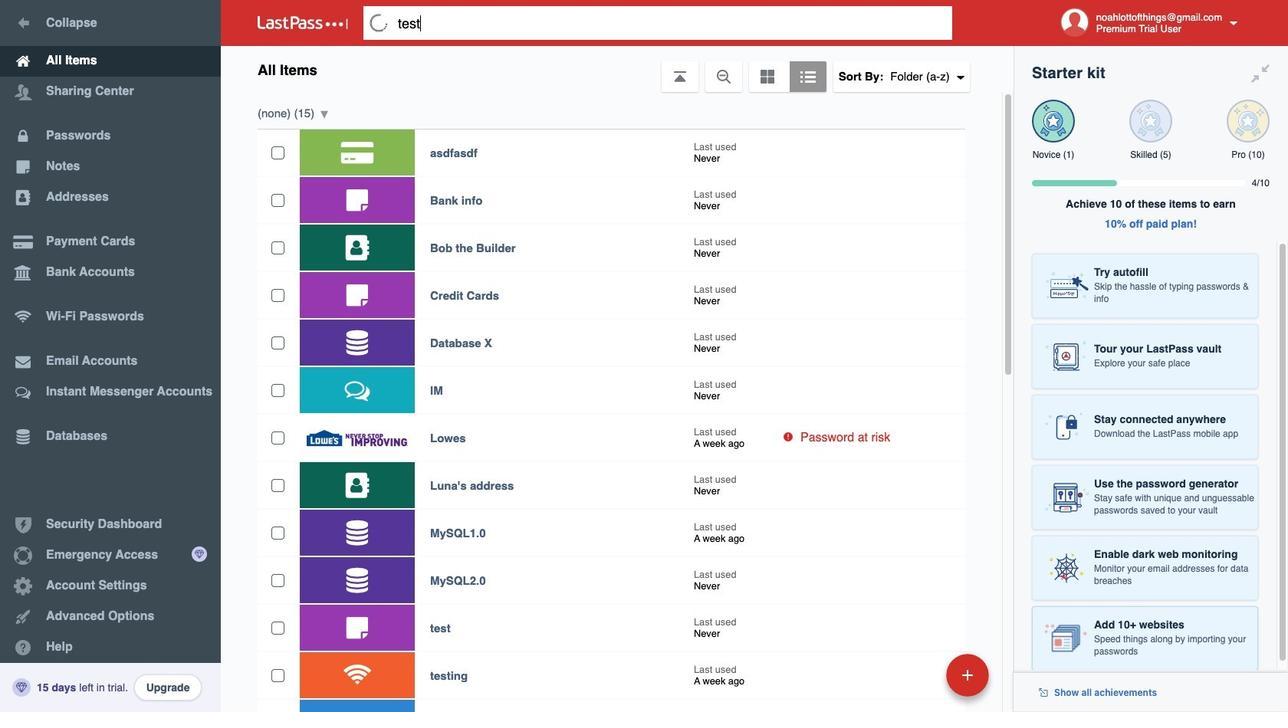 Task type: describe. For each thing, give the bounding box(es) containing it.
lastpass image
[[258, 16, 348, 30]]

new item element
[[841, 654, 995, 697]]

vault options navigation
[[221, 46, 1014, 92]]

main navigation navigation
[[0, 0, 221, 713]]

clear search image
[[364, 6, 394, 40]]

new item navigation
[[841, 650, 999, 713]]



Task type: locate. For each thing, give the bounding box(es) containing it.
Search search field
[[364, 6, 977, 40]]

search my vault text field
[[364, 6, 977, 40]]



